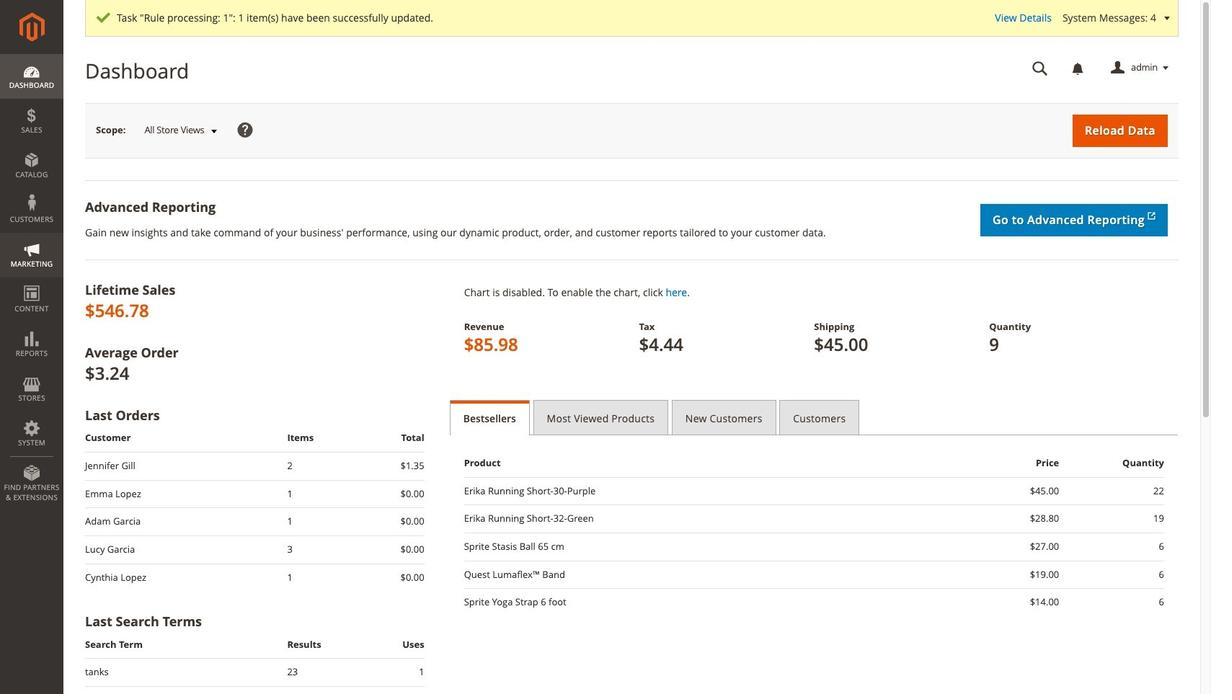 Task type: describe. For each thing, give the bounding box(es) containing it.
magento admin panel image
[[19, 12, 44, 42]]



Task type: locate. For each thing, give the bounding box(es) containing it.
tab
[[780, 400, 860, 436]]

tab list
[[450, 400, 1179, 436]]

menu bar
[[0, 54, 63, 510]]



Task type: vqa. For each thing, say whether or not it's contained in the screenshot.
menu bar
yes



